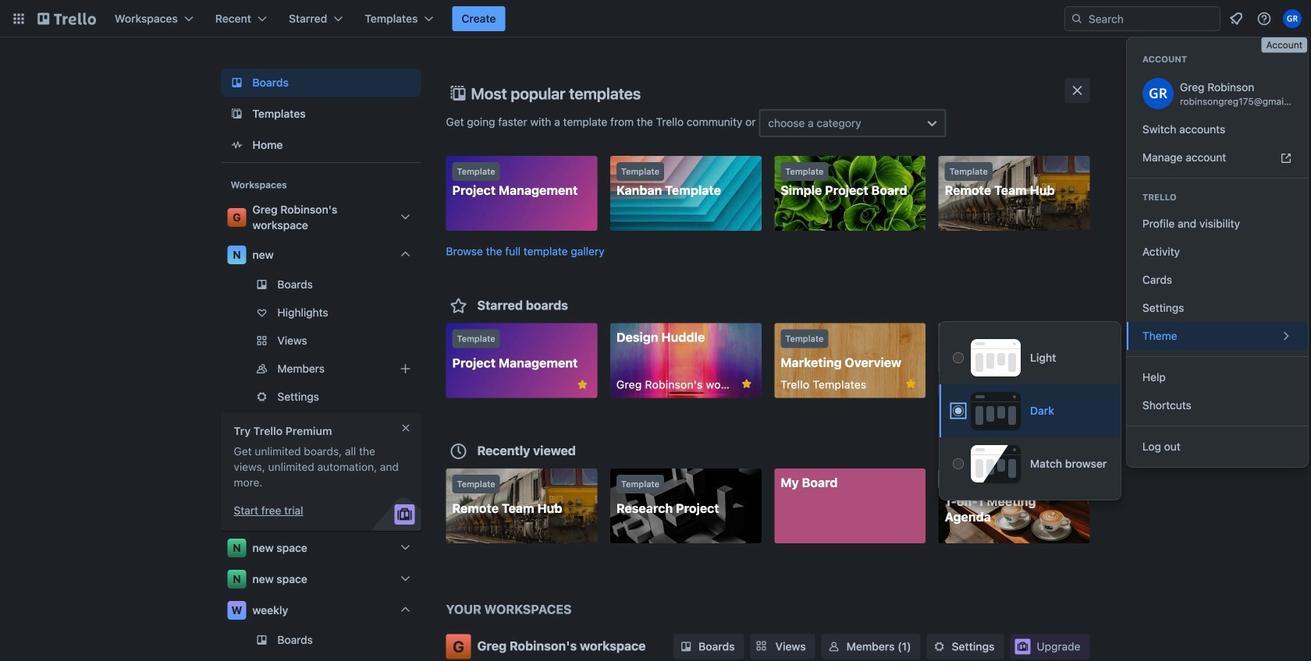 Task type: describe. For each thing, give the bounding box(es) containing it.
greg robinson (gregrobinson96) image
[[1143, 78, 1174, 109]]

search image
[[1071, 12, 1084, 25]]

back to home image
[[37, 6, 96, 31]]

click to unstar this board. it will be removed from your starred list. image
[[904, 377, 918, 391]]

2 sm image from the left
[[932, 640, 947, 655]]

Search field
[[1065, 6, 1221, 31]]

open information menu image
[[1257, 11, 1272, 27]]

0 notifications image
[[1227, 9, 1246, 28]]

template board image
[[228, 105, 246, 123]]



Task type: vqa. For each thing, say whether or not it's contained in the screenshot.
sm image
yes



Task type: locate. For each thing, give the bounding box(es) containing it.
1 sm image from the left
[[826, 640, 842, 655]]

None radio
[[953, 353, 964, 364], [953, 406, 964, 417], [953, 353, 964, 364], [953, 406, 964, 417]]

None radio
[[953, 459, 964, 470]]

greg robinson (gregrobinson96) image
[[1283, 9, 1302, 28]]

0 horizontal spatial sm image
[[826, 640, 842, 655]]

1 horizontal spatial sm image
[[932, 640, 947, 655]]

sm image
[[678, 640, 694, 655]]

tooltip
[[1262, 37, 1308, 53]]

home image
[[228, 136, 246, 155]]

option group
[[940, 332, 1121, 491]]

sm image
[[826, 640, 842, 655], [932, 640, 947, 655]]

primary element
[[0, 0, 1311, 37]]

board image
[[228, 73, 246, 92]]

add image
[[396, 360, 415, 379]]



